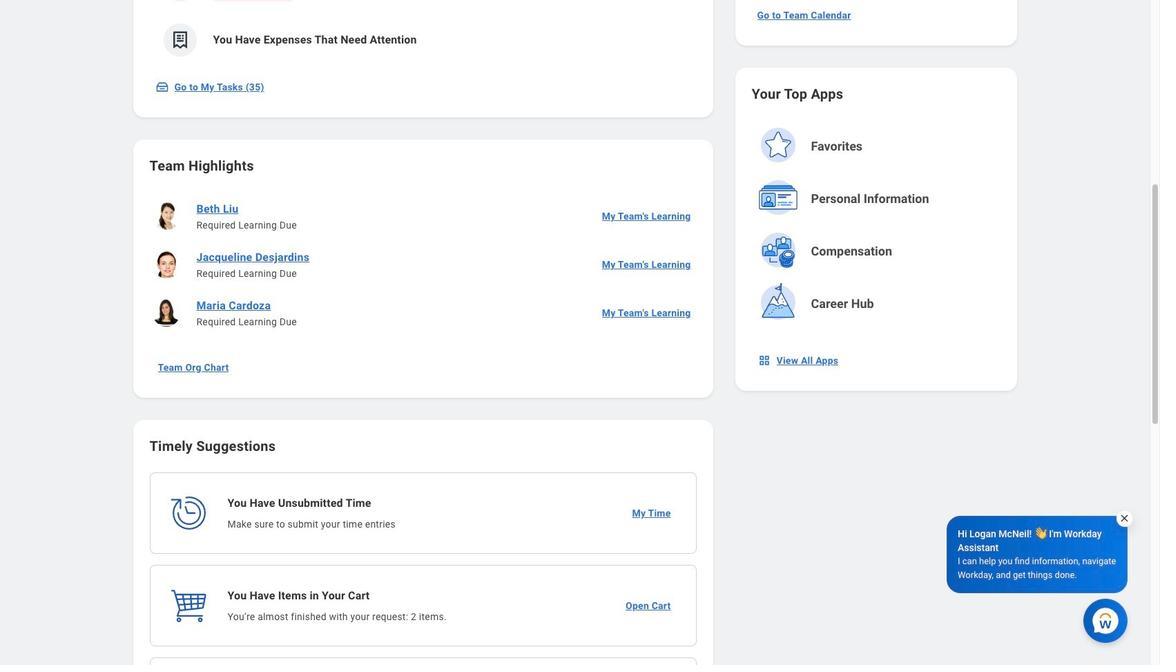 Task type: vqa. For each thing, say whether or not it's contained in the screenshot.
search Image
no



Task type: describe. For each thing, give the bounding box(es) containing it.
2 list from the top
[[150, 192, 697, 337]]

1 list from the top
[[150, 0, 697, 68]]

nbox image
[[758, 354, 772, 368]]



Task type: locate. For each thing, give the bounding box(es) containing it.
dashboard expenses image
[[170, 30, 190, 50]]

list
[[150, 0, 697, 68], [150, 192, 697, 337]]

inbox image
[[155, 80, 169, 94]]

1 vertical spatial list
[[150, 192, 697, 337]]

x image
[[1120, 513, 1131, 524]]

0 vertical spatial list
[[150, 0, 697, 68]]



